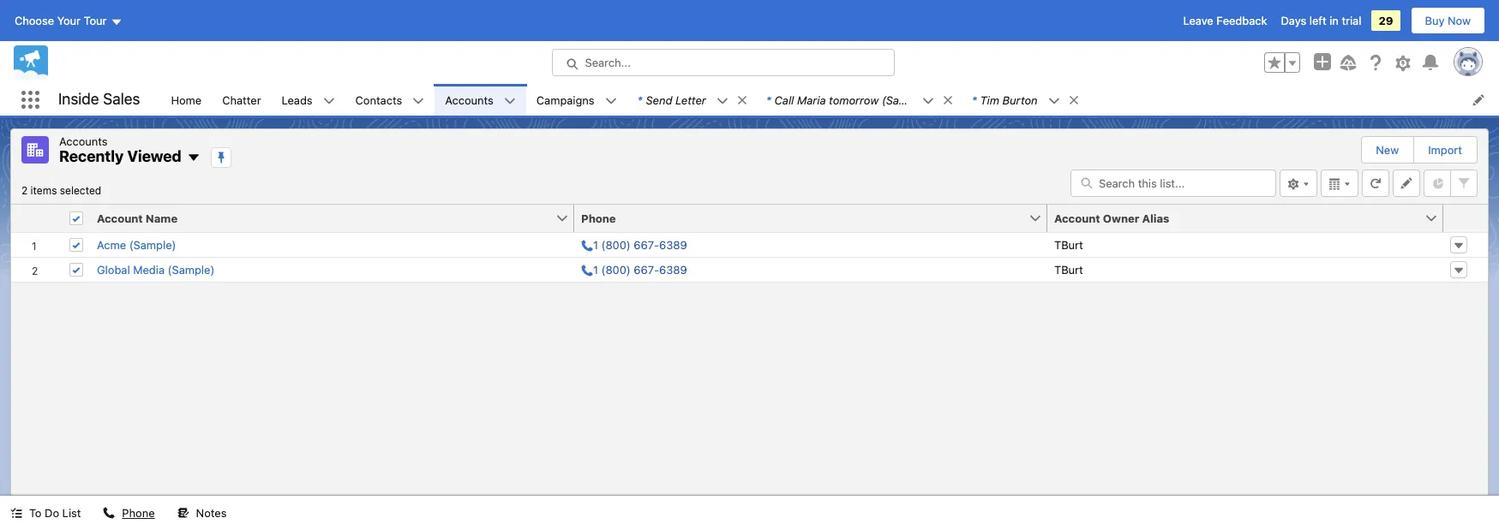 Task type: locate. For each thing, give the bounding box(es) containing it.
(sample) inside list item
[[882, 93, 929, 107]]

2 667- from the top
[[634, 263, 659, 276]]

1 * from the left
[[637, 93, 643, 107]]

1 horizontal spatial *
[[766, 93, 771, 107]]

2 list item from the left
[[756, 84, 962, 116]]

*
[[637, 93, 643, 107], [766, 93, 771, 107], [972, 93, 977, 107]]

accounts right contacts list item on the top left of page
[[445, 93, 494, 107]]

* left send
[[637, 93, 643, 107]]

choose your tour button
[[14, 7, 123, 34]]

tburt
[[1054, 238, 1083, 252], [1054, 263, 1083, 276]]

home link
[[161, 84, 212, 116]]

buy now button
[[1411, 7, 1486, 34]]

2 (800) from the top
[[601, 263, 631, 276]]

(800)
[[601, 238, 631, 252], [601, 263, 631, 276]]

0 vertical spatial tburt
[[1054, 238, 1083, 252]]

1 horizontal spatial phone button
[[574, 204, 1029, 232]]

667-
[[634, 238, 659, 252], [634, 263, 659, 276]]

text default image inside contacts list item
[[413, 95, 425, 107]]

1 (800) 667-6389 link for acme (sample)
[[581, 238, 687, 252]]

tomorrow
[[829, 93, 879, 107]]

text default image right the list
[[103, 508, 115, 520]]

now
[[1448, 14, 1471, 27]]

trial
[[1342, 14, 1362, 27]]

1 list item from the left
[[627, 84, 756, 116]]

0 vertical spatial phone
[[581, 211, 616, 225]]

burton
[[1003, 93, 1038, 107]]

recently viewed status
[[21, 184, 101, 197]]

(sample) right the media
[[168, 263, 215, 276]]

items
[[31, 184, 57, 197]]

1 (800) 667-6389
[[593, 238, 687, 252], [593, 263, 687, 276]]

2 1 (800) 667-6389 link from the top
[[581, 263, 687, 276]]

import button
[[1415, 137, 1476, 163]]

account name
[[97, 211, 178, 225]]

choose
[[15, 14, 54, 27]]

new button
[[1362, 137, 1413, 163]]

account inside button
[[97, 211, 143, 225]]

0 vertical spatial accounts
[[445, 93, 494, 107]]

list
[[62, 507, 81, 520]]

0 horizontal spatial *
[[637, 93, 643, 107]]

to do list
[[29, 507, 81, 520]]

notes
[[196, 507, 227, 520]]

6389 for global media (sample)
[[659, 263, 687, 276]]

days
[[1281, 14, 1307, 27]]

chatter
[[222, 93, 261, 107]]

1 vertical spatial tburt
[[1054, 263, 1083, 276]]

* left tim
[[972, 93, 977, 107]]

1 (800) from the top
[[601, 238, 631, 252]]

letter
[[676, 93, 706, 107]]

text default image left tim
[[922, 95, 934, 107]]

6389 for acme (sample)
[[659, 238, 687, 252]]

acme
[[97, 238, 126, 252]]

text default image down the search...
[[605, 95, 617, 107]]

leave feedback
[[1183, 14, 1267, 27]]

3 * from the left
[[972, 93, 977, 107]]

text default image left notes on the left bottom of the page
[[177, 508, 189, 520]]

media
[[133, 263, 165, 276]]

cell
[[63, 204, 90, 233]]

text default image left campaigns link
[[504, 95, 516, 107]]

1 for global media (sample)
[[593, 263, 598, 276]]

tim
[[980, 93, 1000, 107]]

cell inside recently viewed grid
[[63, 204, 90, 233]]

0 vertical spatial 6389
[[659, 238, 687, 252]]

acme (sample) link
[[97, 238, 176, 252]]

2 tburt from the top
[[1054, 263, 1083, 276]]

1 1 (800) 667-6389 link from the top
[[581, 238, 687, 252]]

leads list item
[[271, 84, 345, 116]]

2 1 from the top
[[593, 263, 598, 276]]

1 tburt from the top
[[1054, 238, 1083, 252]]

text default image inside phone button
[[103, 508, 115, 520]]

0 vertical spatial 667-
[[634, 238, 659, 252]]

2 1 (800) 667-6389 from the top
[[593, 263, 687, 276]]

text default image right "burton"
[[1068, 94, 1080, 106]]

list item
[[627, 84, 756, 116], [756, 84, 962, 116], [962, 84, 1088, 116]]

0 horizontal spatial account
[[97, 211, 143, 225]]

* call maria tomorrow (sample)
[[766, 93, 929, 107]]

0 vertical spatial (800)
[[601, 238, 631, 252]]

left
[[1310, 14, 1327, 27]]

recently viewed|accounts|list view element
[[10, 129, 1489, 496]]

1 vertical spatial phone
[[122, 507, 155, 520]]

2 * from the left
[[766, 93, 771, 107]]

1 1 from the top
[[593, 238, 598, 252]]

1 (800) 667-6389 link
[[581, 238, 687, 252], [581, 263, 687, 276]]

text default image inside leads list item
[[323, 95, 335, 107]]

phone
[[581, 211, 616, 225], [122, 507, 155, 520]]

account
[[97, 211, 143, 225], [1054, 211, 1100, 225]]

1 6389 from the top
[[659, 238, 687, 252]]

0 horizontal spatial phone button
[[93, 496, 165, 531]]

group
[[1264, 52, 1300, 73]]

buy
[[1425, 14, 1445, 27]]

list containing home
[[161, 84, 1499, 116]]

contacts
[[355, 93, 402, 107]]

leads
[[282, 93, 313, 107]]

accounts
[[445, 93, 494, 107], [59, 135, 108, 148]]

* left call
[[766, 93, 771, 107]]

2 account from the left
[[1054, 211, 1100, 225]]

1 vertical spatial 6389
[[659, 263, 687, 276]]

leave
[[1183, 14, 1214, 27]]

text default image
[[942, 94, 954, 106], [1068, 94, 1080, 106], [323, 95, 335, 107], [504, 95, 516, 107], [605, 95, 617, 107], [716, 95, 728, 107], [187, 151, 200, 165]]

(sample) right tomorrow
[[882, 93, 929, 107]]

text default image right contacts
[[413, 95, 425, 107]]

global
[[97, 263, 130, 276]]

accounts link
[[435, 84, 504, 116]]

viewed
[[127, 147, 182, 165]]

none search field inside recently viewed|accounts|list view element
[[1071, 169, 1276, 197]]

text default image right leads
[[323, 95, 335, 107]]

text default image left to
[[10, 508, 22, 520]]

your
[[57, 14, 81, 27]]

1 account from the left
[[97, 211, 143, 225]]

2 items selected
[[21, 184, 101, 197]]

notes button
[[167, 496, 237, 531]]

0 horizontal spatial accounts
[[59, 135, 108, 148]]

1
[[593, 238, 598, 252], [593, 263, 598, 276]]

0 vertical spatial 1 (800) 667-6389 link
[[581, 238, 687, 252]]

text default image inside notes button
[[177, 508, 189, 520]]

1 vertical spatial 1
[[593, 263, 598, 276]]

1 horizontal spatial phone
[[581, 211, 616, 225]]

account up acme
[[97, 211, 143, 225]]

* for * send letter
[[637, 93, 643, 107]]

1 vertical spatial (800)
[[601, 263, 631, 276]]

0 vertical spatial 1
[[593, 238, 598, 252]]

None search field
[[1071, 169, 1276, 197]]

1 horizontal spatial account
[[1054, 211, 1100, 225]]

(sample)
[[882, 93, 929, 107], [129, 238, 176, 252], [168, 263, 215, 276]]

1 horizontal spatial accounts
[[445, 93, 494, 107]]

1 vertical spatial 1 (800) 667-6389
[[593, 263, 687, 276]]

accounts image
[[21, 136, 49, 164]]

1 vertical spatial 1 (800) 667-6389 link
[[581, 263, 687, 276]]

1 1 (800) 667-6389 from the top
[[593, 238, 687, 252]]

account owner alias element
[[1048, 204, 1454, 233]]

text default image inside accounts list item
[[504, 95, 516, 107]]

text default image left tim
[[942, 94, 954, 106]]

tburt for acme (sample)
[[1054, 238, 1083, 252]]

6389
[[659, 238, 687, 252], [659, 263, 687, 276]]

1 667- from the top
[[634, 238, 659, 252]]

account inside button
[[1054, 211, 1100, 225]]

1 vertical spatial accounts
[[59, 135, 108, 148]]

feedback
[[1217, 14, 1267, 27]]

account left owner
[[1054, 211, 1100, 225]]

contacts list item
[[345, 84, 435, 116]]

campaigns link
[[526, 84, 605, 116]]

1 for acme (sample)
[[593, 238, 598, 252]]

accounts list item
[[435, 84, 526, 116]]

2 horizontal spatial *
[[972, 93, 977, 107]]

to do list button
[[0, 496, 91, 531]]

(800) for acme (sample)
[[601, 238, 631, 252]]

1 vertical spatial 667-
[[634, 263, 659, 276]]

0 horizontal spatial phone
[[122, 507, 155, 520]]

phone button
[[574, 204, 1029, 232], [93, 496, 165, 531]]

list
[[161, 84, 1499, 116]]

2 6389 from the top
[[659, 263, 687, 276]]

action image
[[1444, 204, 1488, 232]]

2 vertical spatial (sample)
[[168, 263, 215, 276]]

days left in trial
[[1281, 14, 1362, 27]]

leads link
[[271, 84, 323, 116]]

0 vertical spatial (sample)
[[882, 93, 929, 107]]

accounts down inside
[[59, 135, 108, 148]]

(sample) up global media (sample)
[[129, 238, 176, 252]]

text default image
[[736, 94, 748, 106], [413, 95, 425, 107], [922, 95, 934, 107], [10, 508, 22, 520], [103, 508, 115, 520], [177, 508, 189, 520]]

* tim burton
[[972, 93, 1038, 107]]

alias
[[1142, 211, 1170, 225]]

0 vertical spatial 1 (800) 667-6389
[[593, 238, 687, 252]]



Task type: vqa. For each thing, say whether or not it's contained in the screenshot.
3rd *
yes



Task type: describe. For each thing, give the bounding box(es) containing it.
1 (800) 667-6389 for global media (sample)
[[593, 263, 687, 276]]

account for account owner alias
[[1054, 211, 1100, 225]]

campaigns
[[537, 93, 595, 107]]

chatter link
[[212, 84, 271, 116]]

Search Recently Viewed list view. search field
[[1071, 169, 1276, 197]]

import
[[1428, 143, 1462, 157]]

0 vertical spatial phone button
[[574, 204, 1029, 232]]

item number element
[[11, 204, 63, 233]]

recently viewed grid
[[11, 204, 1488, 282]]

sales
[[103, 90, 140, 108]]

contacts link
[[345, 84, 413, 116]]

accounts inside "accounts" "link"
[[445, 93, 494, 107]]

action element
[[1444, 204, 1488, 233]]

1 (800) 667-6389 link for global media (sample)
[[581, 263, 687, 276]]

text default image inside campaigns list item
[[605, 95, 617, 107]]

inside sales
[[58, 90, 140, 108]]

* for * tim burton
[[972, 93, 977, 107]]

tour
[[84, 14, 107, 27]]

send
[[646, 93, 672, 107]]

text default image right viewed at the left top
[[187, 151, 200, 165]]

account name element
[[90, 204, 585, 233]]

* send letter
[[637, 93, 706, 107]]

search...
[[585, 56, 631, 69]]

account name button
[[90, 204, 555, 232]]

name
[[146, 211, 178, 225]]

1 (800) 667-6389 for acme (sample)
[[593, 238, 687, 252]]

inside
[[58, 90, 99, 108]]

item number image
[[11, 204, 63, 232]]

new
[[1376, 143, 1399, 157]]

campaigns list item
[[526, 84, 627, 116]]

display as table image
[[1321, 169, 1359, 197]]

3 list item from the left
[[962, 84, 1088, 116]]

667- for acme (sample)
[[634, 238, 659, 252]]

search... button
[[552, 49, 895, 76]]

tburt for global media (sample)
[[1054, 263, 1083, 276]]

maria
[[797, 93, 826, 107]]

1 vertical spatial (sample)
[[129, 238, 176, 252]]

(800) for global media (sample)
[[601, 263, 631, 276]]

29
[[1379, 14, 1393, 27]]

selected
[[60, 184, 101, 197]]

recently viewed
[[59, 147, 182, 165]]

to
[[29, 507, 42, 520]]

account owner alias
[[1054, 211, 1170, 225]]

account for account name
[[97, 211, 143, 225]]

recently
[[59, 147, 124, 165]]

phone inside recently viewed grid
[[581, 211, 616, 225]]

choose your tour
[[15, 14, 107, 27]]

text default image inside to do list button
[[10, 508, 22, 520]]

do
[[45, 507, 59, 520]]

accounts inside recently viewed|accounts|list view element
[[59, 135, 108, 148]]

call
[[775, 93, 794, 107]]

leave feedback link
[[1183, 14, 1267, 27]]

account owner alias button
[[1048, 204, 1425, 232]]

list view controls image
[[1280, 169, 1318, 197]]

buy now
[[1425, 14, 1471, 27]]

owner
[[1103, 211, 1140, 225]]

text default image down search... button
[[736, 94, 748, 106]]

phone element
[[574, 204, 1058, 233]]

in
[[1330, 14, 1339, 27]]

1 vertical spatial phone button
[[93, 496, 165, 531]]

global media (sample)
[[97, 263, 215, 276]]

global media (sample) link
[[97, 263, 215, 276]]

home
[[171, 93, 202, 107]]

667- for global media (sample)
[[634, 263, 659, 276]]

2
[[21, 184, 28, 197]]

* for * call maria tomorrow (sample)
[[766, 93, 771, 107]]

acme (sample)
[[97, 238, 176, 252]]

text default image right letter
[[716, 95, 728, 107]]



